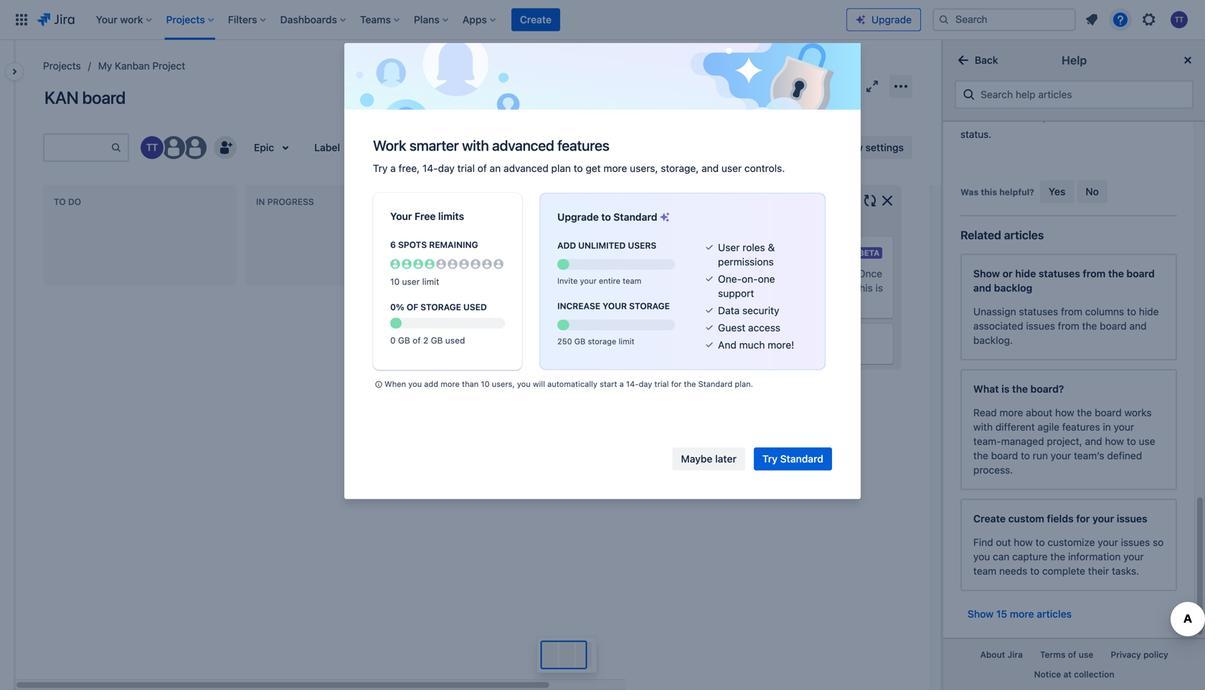 Task type: locate. For each thing, give the bounding box(es) containing it.
about
[[980, 650, 1005, 660]]

upgrade left search image
[[872, 14, 912, 25]]

10 right than
[[481, 380, 490, 389]]

the inside find out how to customize your issues so you can capture the information your team needs to complete their tasks.
[[1050, 551, 1065, 563]]

a left the 'free,'
[[390, 162, 396, 174]]

1 vertical spatial use
[[1079, 650, 1093, 660]]

permissions
[[718, 256, 774, 268]]

0 horizontal spatial try
[[373, 162, 388, 174]]

add people image
[[217, 139, 234, 156]]

use inside read more about how the board works with different agile features in your team-managed project, and how to use the board to run your team's defined process.
[[1139, 436, 1155, 448]]

0 horizontal spatial storage
[[420, 302, 461, 313]]

limits
[[438, 211, 464, 222]]

team down can
[[973, 566, 997, 577]]

1 vertical spatial 14-
[[626, 380, 639, 389]]

0 horizontal spatial how
[[1014, 537, 1033, 549]]

show 15 more articles button
[[961, 606, 1079, 623]]

them.
[[736, 297, 762, 308]]

0 horizontal spatial or
[[771, 282, 781, 294]]

issues inside unassign statuses from columns to hide associated issues from the board and backlog.
[[1026, 320, 1055, 332]]

day right start
[[639, 380, 652, 389]]

with inside board insights dialog
[[721, 218, 741, 230]]

star kan board image
[[818, 78, 835, 95]]

2 horizontal spatial gb
[[574, 337, 586, 347]]

standard
[[613, 211, 657, 223], [698, 380, 733, 389], [780, 453, 824, 465]]

storage down the there
[[629, 301, 670, 311]]

board?
[[1031, 383, 1064, 395]]

features up project,
[[1062, 421, 1100, 433]]

show left 15
[[968, 609, 994, 620]]

read more about how the board works with different agile features in your team-managed project, and how to use the board to run your team's defined process.
[[973, 407, 1155, 476]]

back
[[975, 54, 998, 66]]

now.
[[834, 268, 855, 280]]

automatically
[[547, 380, 597, 389]]

trial
[[457, 162, 475, 174], [655, 380, 669, 389]]

used right 2
[[445, 336, 465, 346]]

with right date
[[721, 218, 741, 230]]

the up columns
[[1108, 268, 1124, 280]]

to
[[574, 162, 583, 174], [601, 211, 611, 223], [686, 218, 695, 230], [1127, 306, 1136, 318], [1127, 436, 1136, 448], [1021, 450, 1030, 462], [1036, 537, 1045, 549], [1030, 566, 1040, 577]]

are
[[687, 268, 701, 280]]

1 vertical spatial 10
[[481, 380, 490, 389]]

this down once
[[856, 282, 873, 294]]

storage down increase your storage
[[588, 337, 616, 347]]

in right work
[[792, 218, 800, 230]]

0 vertical spatial 10
[[390, 277, 400, 287]]

upgrade inside button
[[872, 14, 912, 25]]

for
[[694, 246, 709, 259], [750, 268, 763, 280], [671, 380, 682, 389], [1076, 513, 1090, 525]]

gb right 2
[[431, 336, 443, 346]]

1 horizontal spatial team
[[973, 566, 997, 577]]

this
[[981, 187, 997, 197], [856, 282, 873, 294]]

used up the 0 gb of 2 gb used
[[463, 302, 487, 313]]

1 vertical spatial statuses
[[1019, 306, 1058, 318]]

the down give
[[684, 380, 696, 389]]

works
[[1124, 407, 1152, 419]]

user up 0%
[[402, 277, 420, 287]]

more up different
[[1000, 407, 1023, 419]]

try down clear
[[373, 162, 388, 174]]

1 vertical spatial team
[[973, 566, 997, 577]]

14- right start
[[626, 380, 639, 389]]

issues up "tasks." on the right bottom
[[1117, 513, 1148, 525]]

backlog
[[994, 282, 1032, 294]]

notice at collection
[[1034, 670, 1114, 680]]

limit down increase your storage
[[619, 337, 635, 347]]

feedback icon image
[[666, 338, 677, 349]]

0 vertical spatial show
[[973, 268, 1000, 280]]

gb for 0
[[398, 336, 410, 346]]

what is the board?
[[973, 383, 1064, 395]]

10 up 0%
[[390, 277, 400, 287]]

with down read
[[973, 421, 993, 433]]

Search field
[[933, 8, 1076, 31]]

1 horizontal spatial 10
[[481, 380, 490, 389]]

use up defined
[[1139, 436, 1155, 448]]

articles up the terms on the right of page
[[1037, 609, 1072, 620]]

0 vertical spatial statuses
[[1039, 268, 1080, 280]]

features up the try a free, 14-day trial of an advanced plan to get more users, storage, and user controls.
[[557, 137, 609, 154]]

hide right columns
[[1139, 306, 1159, 318]]

0 vertical spatial used
[[463, 302, 487, 313]]

user left controls.
[[722, 162, 742, 174]]

kan
[[44, 88, 79, 108]]

gb for 250
[[574, 337, 586, 347]]

of right the terms on the right of page
[[1068, 650, 1076, 660]]

issue
[[506, 231, 530, 242]]

an
[[490, 162, 501, 174]]

was
[[961, 187, 979, 197]]

close insights panel image
[[879, 192, 896, 209]]

upgrade
[[872, 14, 912, 25], [557, 211, 599, 223]]

much
[[739, 339, 765, 351]]

1 horizontal spatial is
[[1002, 383, 1010, 395]]

and
[[718, 339, 737, 351]]

0 vertical spatial upgrade
[[872, 14, 912, 25]]

1 horizontal spatial trial
[[655, 380, 669, 389]]

or up 'learn'
[[771, 282, 781, 294]]

when you add more than 10 users, you will automatically start a 14-day trial for the standard plan.
[[385, 380, 753, 389]]

to right up at the top of the page
[[686, 218, 695, 230]]

back button
[[949, 49, 1007, 72]]

create issue button
[[451, 224, 638, 250]]

close image
[[1179, 52, 1197, 69]]

banner
[[0, 0, 1205, 40]]

get
[[586, 162, 601, 174]]

0 horizontal spatial create
[[471, 231, 503, 242]]

upgrade up add
[[557, 211, 599, 223]]

team
[[623, 277, 641, 286], [973, 566, 997, 577]]

issues up support
[[718, 268, 747, 280]]

1 vertical spatial attention
[[766, 268, 807, 280]]

1 horizontal spatial in
[[1103, 421, 1111, 433]]

1 horizontal spatial limit
[[619, 337, 635, 347]]

0 vertical spatial advanced
[[492, 137, 554, 154]]

clear filters button
[[372, 136, 444, 159]]

2 horizontal spatial storage
[[629, 301, 670, 311]]

storage up the 0 gb of 2 gb used
[[420, 302, 461, 313]]

15
[[996, 609, 1007, 620]]

fields
[[1047, 513, 1074, 525]]

one-
[[718, 273, 742, 285]]

to right columns
[[1127, 306, 1136, 318]]

2 horizontal spatial standard
[[780, 453, 824, 465]]

0 horizontal spatial day
[[438, 162, 455, 174]]

articles right related
[[1004, 228, 1044, 242]]

0 vertical spatial 14-
[[422, 162, 438, 174]]

2 vertical spatial with
[[973, 421, 993, 433]]

2 vertical spatial how
[[1014, 537, 1033, 549]]

once
[[858, 268, 882, 280]]

data
[[718, 305, 740, 317]]

of right 0%
[[407, 302, 418, 313]]

0 horizontal spatial is
[[876, 282, 883, 294]]

of left 2
[[413, 336, 421, 346]]

upgrade button
[[847, 9, 920, 30]]

free
[[415, 211, 436, 222]]

attention up flagged
[[766, 268, 807, 280]]

hide up backlog
[[1015, 268, 1036, 280]]

1 vertical spatial show
[[968, 609, 994, 620]]

1 vertical spatial this
[[856, 282, 873, 294]]

issues
[[566, 261, 596, 273], [718, 268, 747, 280], [1026, 320, 1055, 332], [1117, 513, 1148, 525], [1121, 537, 1150, 549]]

advanced up an
[[492, 137, 554, 154]]

gb
[[398, 336, 410, 346], [431, 336, 443, 346], [574, 337, 586, 347]]

0 vertical spatial create
[[520, 14, 552, 25]]

for up blocked at the top of page
[[750, 268, 763, 280]]

0 vertical spatial a
[[390, 162, 396, 174]]

0 vertical spatial users,
[[630, 162, 658, 174]]

or up backlog
[[1003, 268, 1013, 280]]

1 horizontal spatial standard
[[698, 380, 733, 389]]

the up the complete
[[1050, 551, 1065, 563]]

create for create issue
[[471, 231, 503, 242]]

how up defined
[[1105, 436, 1124, 448]]

more inside board insights dialog
[[794, 297, 818, 308]]

1 horizontal spatial hide
[[1139, 306, 1159, 318]]

1 horizontal spatial features
[[1062, 421, 1100, 433]]

1 horizontal spatial create
[[520, 14, 552, 25]]

1 horizontal spatial use
[[1139, 436, 1155, 448]]

create inside button
[[471, 231, 503, 242]]

1 vertical spatial users,
[[492, 380, 515, 389]]

statuses inside "show or hide statuses from the board and backlog"
[[1039, 268, 1080, 280]]

0 vertical spatial is
[[876, 282, 883, 294]]

1 vertical spatial features
[[1062, 421, 1100, 433]]

0 horizontal spatial team
[[623, 277, 641, 286]]

to left get
[[574, 162, 583, 174]]

no
[[1086, 186, 1099, 198]]

my kanban project
[[98, 60, 185, 72]]

show inside "show or hide statuses from the board and backlog"
[[973, 268, 1000, 280]]

in up defined
[[1103, 421, 1111, 433]]

columns
[[1085, 306, 1124, 318]]

jira
[[1008, 650, 1023, 660]]

attention up one- at the top right of the page
[[712, 246, 761, 259]]

a right start
[[620, 380, 624, 389]]

1 horizontal spatial this
[[981, 187, 997, 197]]

have
[[677, 282, 698, 294]]

find
[[973, 537, 993, 549]]

issues left so
[[1121, 537, 1150, 549]]

you
[[657, 282, 674, 294], [408, 380, 422, 389], [517, 380, 531, 389], [973, 551, 990, 563]]

more down flagged
[[794, 297, 818, 308]]

1 horizontal spatial with
[[721, 218, 741, 230]]

customize
[[1048, 537, 1095, 549]]

day down smarter
[[438, 162, 455, 174]]

2 horizontal spatial create
[[973, 513, 1006, 525]]

storage
[[629, 301, 670, 311], [420, 302, 461, 313], [588, 337, 616, 347]]

the down columns
[[1082, 320, 1097, 332]]

trial left an
[[457, 162, 475, 174]]

create inside button
[[520, 14, 552, 25]]

information
[[1068, 551, 1121, 563]]

you down the there
[[657, 282, 674, 294]]

advanced right an
[[504, 162, 549, 174]]

1 vertical spatial trial
[[655, 380, 669, 389]]

notice at collection link
[[1025, 665, 1123, 685]]

how up agile
[[1055, 407, 1074, 419]]

a
[[390, 162, 396, 174], [620, 380, 624, 389]]

1 horizontal spatial users,
[[630, 162, 658, 174]]

1 vertical spatial upgrade
[[557, 211, 599, 223]]

show up backlog
[[973, 268, 1000, 280]]

0 horizontal spatial user
[[402, 277, 420, 287]]

trial down feedback icon
[[655, 380, 669, 389]]

policy
[[1143, 650, 1168, 660]]

maybe later
[[681, 453, 737, 465]]

you inside there are no issues for attention right now. once you have stuck, blocked or flagged issues, this is where you'll find them.
[[657, 282, 674, 294]]

0 vertical spatial attention
[[712, 246, 761, 259]]

your free limits
[[390, 211, 464, 222]]

0 horizontal spatial attention
[[712, 246, 761, 259]]

blocked
[[732, 282, 769, 294]]

banner containing create
[[0, 0, 1205, 40]]

clear filters
[[380, 142, 435, 154]]

0 horizontal spatial users,
[[492, 380, 515, 389]]

refresh insights panel image
[[862, 192, 879, 209]]

stuck,
[[701, 282, 729, 294]]

user
[[722, 162, 742, 174], [402, 277, 420, 287]]

add unlimited users
[[557, 241, 656, 251]]

Search this board text field
[[44, 135, 110, 161]]

2 horizontal spatial with
[[973, 421, 993, 433]]

1 vertical spatial articles
[[1037, 609, 1072, 620]]

try for try standard
[[762, 453, 778, 465]]

1 vertical spatial create
[[471, 231, 503, 242]]

gb right 250
[[574, 337, 586, 347]]

1 vertical spatial in
[[1103, 421, 1111, 433]]

team right the "entire"
[[623, 277, 641, 286]]

0 vertical spatial in
[[792, 218, 800, 230]]

gb right 0
[[398, 336, 410, 346]]

to down the managed
[[1021, 450, 1030, 462]]

try right later
[[762, 453, 778, 465]]

1 vertical spatial or
[[771, 282, 781, 294]]

or
[[1003, 268, 1013, 280], [771, 282, 781, 294]]

issues up 'invite'
[[566, 261, 596, 273]]

1 vertical spatial with
[[721, 218, 741, 230]]

1 vertical spatial user
[[402, 277, 420, 287]]

1 horizontal spatial a
[[620, 380, 624, 389]]

issues right associated
[[1026, 320, 1055, 332]]

statuses up unassign statuses from columns to hide associated issues from the board and backlog.
[[1039, 268, 1080, 280]]

14-
[[422, 162, 438, 174], [626, 380, 639, 389]]

0%
[[390, 302, 404, 313]]

one
[[758, 273, 775, 285]]

with right smarter
[[462, 137, 489, 154]]

the inside "show or hide statuses from the board and backlog"
[[1108, 268, 1124, 280]]

0 horizontal spatial this
[[856, 282, 873, 294]]

stay up to date with your work in progress.
[[648, 218, 846, 230]]

0 vertical spatial from
[[1083, 268, 1106, 280]]

show inside button
[[968, 609, 994, 620]]

more inside read more about how the board works with different agile features in your team-managed project, and how to use the board to run your team's defined process.
[[1000, 407, 1023, 419]]

is down once
[[876, 282, 883, 294]]

0
[[390, 336, 396, 346]]

upgrade for upgrade to standard
[[557, 211, 599, 223]]

and inside "show or hide statuses from the board and backlog"
[[973, 282, 992, 294]]

jira image
[[37, 11, 74, 28], [37, 11, 74, 28]]

0 vertical spatial use
[[1139, 436, 1155, 448]]

invite your entire team
[[557, 277, 641, 286]]

1 horizontal spatial upgrade
[[872, 14, 912, 25]]

the down team-
[[973, 450, 988, 462]]

project
[[152, 60, 185, 72]]

0 horizontal spatial a
[[390, 162, 396, 174]]

collection
[[1074, 670, 1114, 680]]

and inside unassign statuses from columns to hide associated issues from the board and backlog.
[[1130, 320, 1147, 332]]

this right was on the top of page
[[981, 187, 997, 197]]

1 horizontal spatial try
[[762, 453, 778, 465]]

statuses down backlog
[[1019, 306, 1058, 318]]

try
[[373, 162, 388, 174], [762, 453, 778, 465]]

0 horizontal spatial in
[[792, 218, 800, 230]]

1 vertical spatial advanced
[[504, 162, 549, 174]]

group
[[1040, 180, 1108, 203]]

for right fields
[[1076, 513, 1090, 525]]

users, right than
[[492, 380, 515, 389]]

storage,
[[661, 162, 699, 174]]

1 vertical spatial try
[[762, 453, 778, 465]]

0 horizontal spatial upgrade
[[557, 211, 599, 223]]

is right what
[[1002, 383, 1010, 395]]

to up capture
[[1036, 537, 1045, 549]]

how up capture
[[1014, 537, 1033, 549]]

you down find
[[973, 551, 990, 563]]

1 horizontal spatial gb
[[431, 336, 443, 346]]

1 vertical spatial hide
[[1139, 306, 1159, 318]]

0 horizontal spatial features
[[557, 137, 609, 154]]

0 horizontal spatial gb
[[398, 336, 410, 346]]

this inside there are no issues for attention right now. once you have stuck, blocked or flagged issues, this is where you'll find them.
[[856, 282, 873, 294]]

capture
[[1012, 551, 1048, 563]]

there
[[657, 268, 684, 280]]

0 horizontal spatial 10
[[390, 277, 400, 287]]

to down capture
[[1030, 566, 1040, 577]]

the inside unassign statuses from columns to hide associated issues from the board and backlog.
[[1082, 320, 1097, 332]]

create for create custom fields for your issues
[[973, 513, 1006, 525]]

0 horizontal spatial 14-
[[422, 162, 438, 174]]

limit up 0% of storage used
[[422, 277, 439, 287]]

show 15 more articles
[[968, 609, 1072, 620]]

my kanban project link
[[98, 57, 185, 75]]

use up collection at the bottom of page
[[1079, 650, 1093, 660]]

statuses inside unassign statuses from columns to hide associated issues from the board and backlog.
[[1019, 306, 1058, 318]]

issues inside there are no issues for attention right now. once you have stuck, blocked or flagged issues, this is where you'll find them.
[[718, 268, 747, 280]]

14- right the 'free,'
[[422, 162, 438, 174]]

0 vertical spatial day
[[438, 162, 455, 174]]

terms of use link
[[1031, 646, 1102, 665]]

attention inside there are no issues for attention right now. once you have stuck, blocked or flagged issues, this is where you'll find them.
[[766, 268, 807, 280]]

to up defined
[[1127, 436, 1136, 448]]

users, left storage,
[[630, 162, 658, 174]]

articles inside button
[[1037, 609, 1072, 620]]

limit
[[422, 277, 439, 287], [619, 337, 635, 347]]

2 vertical spatial create
[[973, 513, 1006, 525]]



Task type: describe. For each thing, give the bounding box(es) containing it.
more!
[[768, 339, 794, 351]]

team-
[[973, 436, 1001, 448]]

do
[[68, 197, 81, 207]]

board
[[648, 194, 680, 208]]

0 vertical spatial features
[[557, 137, 609, 154]]

clear
[[380, 142, 405, 154]]

needs
[[999, 566, 1028, 577]]

maybe
[[681, 453, 713, 465]]

1 vertical spatial standard
[[698, 380, 733, 389]]

1 vertical spatial from
[[1061, 306, 1083, 318]]

or inside "show or hide statuses from the board and backlog"
[[1003, 268, 1013, 280]]

primary element
[[9, 0, 846, 40]]

kan board
[[44, 88, 126, 108]]

2 vertical spatial from
[[1058, 320, 1079, 332]]

250
[[557, 337, 572, 347]]

plan
[[551, 162, 571, 174]]

later
[[715, 453, 737, 465]]

plan.
[[735, 380, 753, 389]]

storage for gb
[[588, 337, 616, 347]]

you'll
[[688, 297, 713, 308]]

insights
[[683, 194, 725, 208]]

defined
[[1107, 450, 1142, 462]]

0 horizontal spatial with
[[462, 137, 489, 154]]

you inside find out how to customize your issues so you can capture the information your team needs to complete their tasks.
[[973, 551, 990, 563]]

privacy policy link
[[1102, 646, 1177, 665]]

yes
[[1049, 186, 1066, 198]]

try standard
[[762, 453, 824, 465]]

show for show 15 more articles
[[968, 609, 994, 620]]

maybe later button
[[672, 448, 745, 471]]

in inside dialog
[[792, 218, 800, 230]]

was this helpful?
[[961, 187, 1034, 197]]

more right get
[[604, 162, 627, 174]]

different
[[996, 421, 1035, 433]]

about jira
[[980, 650, 1023, 660]]

to inside unassign statuses from columns to hide associated issues from the board and backlog.
[[1127, 306, 1136, 318]]

give feedback
[[683, 338, 751, 350]]

create issue
[[471, 231, 530, 242]]

learn more button
[[765, 296, 818, 310]]

0 vertical spatial how
[[1055, 407, 1074, 419]]

data security
[[718, 305, 779, 317]]

storage for of
[[420, 302, 461, 313]]

for down feedback icon
[[671, 380, 682, 389]]

search image
[[938, 14, 950, 25]]

issues inside see all done issues link
[[566, 261, 596, 273]]

remaining
[[429, 240, 478, 250]]

what
[[973, 383, 999, 395]]

1 vertical spatial used
[[445, 336, 465, 346]]

one-on-one support
[[718, 273, 775, 299]]

0 vertical spatial team
[[623, 277, 641, 286]]

security
[[742, 305, 779, 317]]

stay
[[648, 218, 669, 230]]

hide inside "show or hide statuses from the board and backlog"
[[1015, 268, 1036, 280]]

start
[[600, 380, 617, 389]]

on-
[[742, 273, 758, 285]]

or inside there are no issues for attention right now. once you have stuck, blocked or flagged issues, this is where you'll find them.
[[771, 282, 781, 294]]

to inside board insights dialog
[[686, 218, 695, 230]]

to
[[54, 197, 66, 207]]

1 vertical spatial how
[[1105, 436, 1124, 448]]

0% of storage used
[[390, 302, 487, 313]]

of left an
[[478, 162, 487, 174]]

the up project,
[[1077, 407, 1092, 419]]

increase
[[557, 301, 600, 311]]

and inside read more about how the board works with different agile features in your team-managed project, and how to use the board to run your team's defined process.
[[1085, 436, 1102, 448]]

0 horizontal spatial use
[[1079, 650, 1093, 660]]

from inside "show or hide statuses from the board and backlog"
[[1083, 268, 1106, 280]]

250 gb storage limit
[[557, 337, 635, 347]]

1 horizontal spatial day
[[639, 380, 652, 389]]

their
[[1088, 566, 1109, 577]]

complete
[[1042, 566, 1085, 577]]

0 vertical spatial limit
[[422, 277, 439, 287]]

work
[[373, 137, 406, 154]]

for inside there are no issues for attention right now. once you have stuck, blocked or flagged issues, this is where you'll find them.
[[750, 268, 763, 280]]

will
[[533, 380, 545, 389]]

unlimited
[[578, 241, 626, 251]]

you left add
[[408, 380, 422, 389]]

show for show or hide statuses from the board and backlog
[[973, 268, 1000, 280]]

to up add unlimited users
[[601, 211, 611, 223]]

flagged
[[784, 282, 819, 294]]

board insights dialog
[[640, 185, 902, 370]]

0 vertical spatial articles
[[1004, 228, 1044, 242]]

2 vertical spatial standard
[[780, 453, 824, 465]]

create for create
[[520, 14, 552, 25]]

issues inside find out how to customize your issues so you can capture the information your team needs to complete their tasks.
[[1121, 537, 1150, 549]]

create custom fields for your issues
[[973, 513, 1148, 525]]

1 horizontal spatial 14-
[[626, 380, 639, 389]]

agile
[[1038, 421, 1060, 433]]

board inside "show or hide statuses from the board and backlog"
[[1127, 268, 1155, 280]]

the left board? at the right bottom
[[1012, 383, 1028, 395]]

with inside read more about how the board works with different agile features in your team-managed project, and how to use the board to run your team's defined process.
[[973, 421, 993, 433]]

how inside find out how to customize your issues so you can capture the information your team needs to complete their tasks.
[[1014, 537, 1033, 549]]

entire
[[599, 277, 620, 286]]

see all done issues
[[505, 261, 596, 273]]

2
[[423, 336, 428, 346]]

group containing yes
[[1040, 180, 1108, 203]]

1 vertical spatial a
[[620, 380, 624, 389]]

board inside unassign statuses from columns to hide associated issues from the board and backlog.
[[1100, 320, 1127, 332]]

kanban
[[115, 60, 150, 72]]

0 vertical spatial this
[[981, 187, 997, 197]]

yes button
[[1040, 180, 1074, 203]]

team inside find out how to customize your issues so you can capture the information your team needs to complete their tasks.
[[973, 566, 997, 577]]

1 horizontal spatial user
[[722, 162, 742, 174]]

so
[[1153, 537, 1164, 549]]

show or hide statuses from the board and backlog
[[973, 268, 1155, 294]]

you left will
[[517, 380, 531, 389]]

upgrade for upgrade
[[872, 14, 912, 25]]

add
[[424, 380, 438, 389]]

features inside read more about how the board works with different agile features in your team-managed project, and how to use the board to run your team's defined process.
[[1062, 421, 1100, 433]]

run
[[1033, 450, 1048, 462]]

hide inside unassign statuses from columns to hide associated issues from the board and backlog.
[[1139, 306, 1159, 318]]

more right 15
[[1010, 609, 1034, 620]]

access
[[748, 322, 780, 334]]

feedback
[[706, 338, 751, 350]]

for up are
[[694, 246, 709, 259]]

helpful?
[[999, 187, 1034, 197]]

tasks.
[[1112, 566, 1139, 577]]

spots
[[398, 240, 427, 250]]

unassign statuses from columns to hide associated issues from the board and backlog.
[[973, 306, 1159, 346]]

your
[[390, 211, 412, 222]]

to do
[[54, 197, 81, 207]]

0 horizontal spatial trial
[[457, 162, 475, 174]]

1 vertical spatial is
[[1002, 383, 1010, 395]]

right
[[810, 268, 831, 280]]

work
[[767, 218, 789, 230]]

terms
[[1040, 650, 1066, 660]]

give
[[683, 338, 704, 350]]

Search help articles field
[[976, 82, 1187, 108]]

invite
[[557, 277, 578, 286]]

beta
[[859, 249, 880, 258]]

storage for your
[[629, 301, 670, 311]]

0 horizontal spatial standard
[[613, 211, 657, 223]]

more right add
[[441, 380, 460, 389]]

enter full screen image
[[864, 78, 881, 95]]

1 vertical spatial limit
[[619, 337, 635, 347]]

try standard link
[[754, 448, 832, 471]]

in inside read more about how the board works with different agile features in your team-managed project, and how to use the board to run your team's defined process.
[[1103, 421, 1111, 433]]

board insights
[[648, 194, 725, 208]]

guest access
[[718, 322, 780, 334]]

is inside there are no issues for attention right now. once you have stuck, blocked or flagged issues, this is where you'll find them.
[[876, 282, 883, 294]]

in
[[256, 197, 265, 207]]

privacy
[[1111, 650, 1141, 660]]

your inside board insights dialog
[[744, 218, 764, 230]]

privacy policy
[[1111, 650, 1168, 660]]

progress
[[267, 197, 314, 207]]

user
[[718, 242, 740, 254]]

progress.
[[803, 218, 846, 230]]

free,
[[399, 162, 420, 174]]

0 gb of 2 gb used
[[390, 336, 465, 346]]

try for try a free, 14-day trial of an advanced plan to get more users, storage, and user controls.
[[373, 162, 388, 174]]

backlog.
[[973, 335, 1013, 346]]



Task type: vqa. For each thing, say whether or not it's contained in the screenshot.
CREATE FAQS
no



